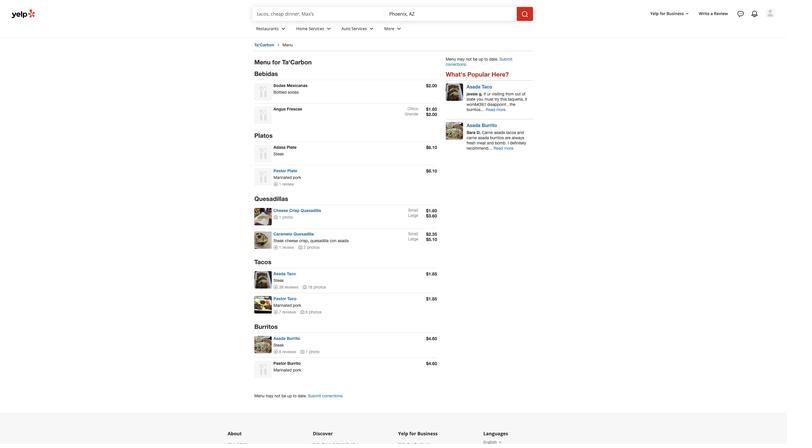 Task type: describe. For each thing, give the bounding box(es) containing it.
meat
[[477, 141, 486, 145]]

not for menu may not be up to date.
[[466, 57, 472, 61]]

0 horizontal spatial 16 chevron down v2 image
[[498, 440, 503, 444]]

1 vertical spatial asada taco link
[[274, 271, 296, 276]]

7 reviews link
[[274, 310, 296, 314]]

1 review for 1st 1 review link from the top of the page
[[279, 182, 294, 187]]

Near text field
[[389, 11, 512, 17]]

asada taco steak
[[274, 271, 296, 283]]

pastor burrito marinated pork
[[274, 361, 301, 372]]

pastor taco link
[[274, 296, 297, 301]]

$1.85 for pastor taco
[[426, 296, 437, 301]]

review for 1st 1 review link from the top of the page
[[282, 182, 294, 187]]

pastor taco marinated pork
[[274, 296, 301, 308]]

angus
[[274, 106, 286, 111]]

home services link
[[292, 21, 337, 38]]

steak for taco
[[274, 278, 284, 283]]

read for burrito
[[494, 146, 503, 150]]

restaurants link
[[251, 21, 292, 38]]

,
[[507, 102, 509, 107]]

asada inside caramelo quesadilla steak cheese crisp, quesadilla con asada
[[338, 238, 349, 243]]

2 $2.00 from the top
[[426, 112, 437, 117]]

corrections. inside submit corrections.
[[446, 62, 467, 67]]

burritos…
[[467, 107, 485, 112]]

0 vertical spatial submit corrections. link
[[446, 57, 512, 67]]

auto
[[342, 26, 350, 31]]

what's popular here?
[[446, 71, 509, 78]]

asada burrito steak
[[274, 336, 300, 347]]

more for asada burrito
[[504, 146, 514, 150]]

0 vertical spatial asada burrito link
[[467, 122, 497, 128]]

bottled
[[274, 90, 287, 95]]

not for menu may not be up to date. submit corrections.
[[275, 394, 280, 398]]

1 for first 1 review link from the bottom
[[279, 245, 281, 250]]

burrito for asada burrito steak
[[287, 336, 300, 341]]

cheese
[[285, 238, 298, 243]]

24 chevron down v2 image for restaurants
[[280, 25, 287, 32]]

try
[[495, 97, 499, 101]]

crisp,
[[299, 238, 309, 243]]

photos for pastor taco
[[309, 310, 322, 314]]

reviews for $4.60
[[282, 349, 296, 354]]

24 chevron down v2 image for more
[[396, 25, 403, 32]]

sodas
[[274, 83, 286, 88]]

6
[[306, 310, 308, 314]]

asada burrito
[[467, 122, 497, 128]]

small for $1.60
[[408, 208, 418, 213]]

1 for 1st 1 review link from the top of the page
[[279, 182, 281, 187]]

grande
[[405, 112, 418, 116]]

crisp
[[289, 208, 300, 213]]

1 for 1 photo link corresponding to cheese crisp quesadilla link
[[279, 215, 281, 220]]

photos for caramelo quesadilla
[[307, 245, 320, 250]]

0 horizontal spatial business
[[417, 430, 438, 437]]

menu for menu
[[283, 43, 293, 47]]

0 vertical spatial ta'carbon
[[254, 42, 274, 47]]

burrito for pastor burrito marinated pork
[[287, 361, 301, 366]]

auto services
[[342, 26, 367, 31]]

home
[[296, 26, 308, 31]]

review
[[714, 11, 728, 16]]

popular
[[467, 71, 490, 78]]

submit corrections.
[[446, 57, 512, 67]]

home services
[[296, 26, 324, 31]]

marinated inside pastor burrito marinated pork
[[274, 368, 292, 372]]

menu may not be up to date. submit corrections.
[[254, 394, 344, 398]]

caramelo
[[274, 231, 292, 236]]

user actions element
[[646, 7, 784, 43]]

1 vertical spatial asada
[[478, 135, 489, 140]]

0 horizontal spatial submit corrections. link
[[308, 394, 344, 398]]

$5.10
[[426, 237, 437, 242]]

1 for 1 photo link corresponding to the 8 reviews link at the bottom left
[[306, 349, 308, 354]]

$1.60 for $3.60
[[426, 208, 437, 213]]

be for menu may not be up to date.
[[473, 57, 478, 61]]

jessie
[[467, 91, 478, 96]]

1 vertical spatial asada burrito link
[[274, 336, 300, 341]]

languages
[[484, 430, 508, 437]]

auto services link
[[337, 21, 380, 38]]

1 review for first 1 review link from the bottom
[[279, 245, 294, 250]]

from
[[506, 92, 514, 96]]

1 vertical spatial submit
[[308, 394, 321, 398]]

pastor for $1.85
[[274, 296, 286, 301]]

1 horizontal spatial ta'carbon
[[282, 59, 312, 66]]

chico
[[408, 106, 418, 111]]

up for menu may not be up to date. submit corrections.
[[287, 394, 292, 398]]

Find text field
[[257, 11, 380, 17]]

review for first 1 review link from the bottom
[[282, 245, 294, 250]]

steak for quesadilla
[[274, 238, 284, 243]]

discover
[[313, 430, 333, 437]]

submit inside submit corrections.
[[500, 57, 512, 61]]

7 reviews
[[279, 310, 296, 314]]

pastor plate marinated pork
[[274, 168, 301, 180]]

recommend…
[[467, 146, 492, 150]]

christina o. image
[[765, 8, 776, 18]]

2 photos link
[[298, 245, 320, 250]]

caramelo quesadilla link
[[274, 231, 314, 236]]

plate for pastor
[[287, 168, 297, 173]]

menu for menu may not be up to date.
[[446, 57, 456, 61]]

asada for asada taco steak
[[274, 271, 286, 276]]

about
[[228, 430, 242, 437]]

mexicanas
[[287, 83, 308, 88]]

to for menu may not be up to date.
[[484, 57, 488, 61]]

adasa
[[274, 145, 286, 150]]

2 1 review link from the top
[[274, 245, 294, 250]]

plate for adasa
[[287, 145, 297, 150]]

$3.60
[[426, 213, 437, 218]]

notifications image
[[751, 10, 758, 17]]

6 photos link
[[300, 310, 322, 314]]

yelp for business button
[[648, 8, 692, 19]]

adasa plate steak
[[274, 145, 297, 156]]

tacos
[[254, 258, 271, 266]]

a
[[711, 11, 713, 16]]

what's
[[446, 71, 466, 78]]

none field near
[[389, 11, 512, 17]]

messages image
[[737, 10, 744, 17]]

38 reviews
[[279, 285, 298, 289]]

disappoint
[[487, 102, 506, 107]]

taco for pastor taco marinated pork
[[287, 296, 297, 301]]

if ur visiting from out of state you must try this taqueria, it won&#39;t disappoint , the burritos…
[[467, 92, 527, 112]]

you
[[477, 97, 483, 101]]

to for menu may not be up to date. submit corrections.
[[293, 394, 297, 398]]

g.
[[479, 91, 483, 96]]

quesadilla
[[310, 238, 329, 243]]

$6.10 for steak
[[426, 145, 437, 150]]

cheese
[[274, 208, 288, 213]]

$1.85 for asada taco
[[426, 271, 437, 276]]

business inside yelp for business button
[[667, 11, 684, 16]]

38 reviews link
[[274, 285, 298, 289]]

large for $2.35
[[408, 237, 418, 241]]

more link
[[380, 21, 407, 38]]

burritos
[[490, 135, 504, 140]]

1 vertical spatial for
[[272, 59, 280, 66]]

more for asada taco
[[496, 107, 506, 112]]

yelp for business inside button
[[650, 11, 684, 16]]

angus frescas
[[274, 106, 302, 111]]

pastor for $6.10
[[274, 168, 286, 173]]

pork for $1.85
[[293, 303, 301, 308]]

carne
[[467, 135, 477, 140]]

8 reviews
[[279, 349, 296, 354]]

carne
[[482, 130, 493, 135]]

$2.35
[[426, 231, 437, 237]]

$4.60 for marinated pork
[[426, 361, 437, 366]]

jessie g.
[[467, 91, 483, 96]]

bebidas
[[254, 70, 278, 77]]

sara
[[467, 130, 476, 135]]



Task type: locate. For each thing, give the bounding box(es) containing it.
submit
[[500, 57, 512, 61], [308, 394, 321, 398]]

7
[[279, 310, 281, 314]]

1 horizontal spatial submit
[[500, 57, 512, 61]]

asada up the meat on the right top
[[478, 135, 489, 140]]

more down i
[[504, 146, 514, 150]]

services
[[309, 26, 324, 31], [352, 26, 367, 31]]

asada up jessie g.
[[467, 84, 481, 89]]

may
[[457, 57, 465, 61], [266, 394, 273, 398]]

1 vertical spatial taco
[[287, 271, 296, 276]]

1 horizontal spatial date.
[[489, 57, 498, 61]]

1 vertical spatial pastor
[[274, 296, 286, 301]]

0 vertical spatial $6.10
[[426, 145, 437, 150]]

yelp
[[650, 11, 659, 16], [398, 430, 408, 437]]

None search field
[[252, 7, 534, 21]]

pork inside 'pastor plate marinated pork'
[[293, 175, 301, 180]]

24 chevron down v2 image
[[368, 25, 375, 32]]

1 horizontal spatial to
[[484, 57, 488, 61]]

asada right the con at the bottom left of the page
[[338, 238, 349, 243]]

sara d.
[[467, 130, 481, 135]]

1 large from the top
[[408, 213, 418, 218]]

ta'carbon down restaurants
[[254, 42, 274, 47]]

1 vertical spatial and
[[487, 141, 494, 145]]

$1.60 up $2.35
[[426, 208, 437, 213]]

6 photos
[[306, 310, 322, 314]]

pastor inside pastor taco marinated pork
[[274, 296, 286, 301]]

cheese crisp quesadilla
[[274, 208, 321, 213]]

0 vertical spatial more
[[496, 107, 506, 112]]

steak up 38
[[274, 278, 284, 283]]

0 horizontal spatial date.
[[298, 394, 307, 398]]

0 vertical spatial $1.60
[[426, 106, 437, 112]]

menu
[[283, 43, 293, 47], [446, 57, 456, 61], [254, 59, 271, 66], [254, 394, 265, 398]]

24 chevron down v2 image for home services
[[325, 25, 332, 32]]

pastor plate link
[[274, 168, 297, 173]]

read more down disappoint in the right top of the page
[[486, 107, 506, 112]]

more
[[384, 26, 394, 31]]

1 vertical spatial more
[[504, 146, 514, 150]]

0 vertical spatial corrections.
[[446, 62, 467, 67]]

1 1 review from the top
[[279, 182, 294, 187]]

0 vertical spatial burrito
[[482, 122, 497, 128]]

marinated for $6.10
[[274, 175, 292, 180]]

2 1 review from the top
[[279, 245, 294, 250]]

0 vertical spatial quesadilla
[[301, 208, 321, 213]]

1 photo right 8 reviews
[[306, 349, 320, 354]]

pastor inside pastor burrito marinated pork
[[274, 361, 286, 366]]

2 pastor from the top
[[274, 296, 286, 301]]

2 horizontal spatial 24 chevron down v2 image
[[396, 25, 403, 32]]

0 vertical spatial pork
[[293, 175, 301, 180]]

burrito inside asada burrito steak
[[287, 336, 300, 341]]

2 none field from the left
[[389, 11, 512, 17]]

read more link for asada burrito
[[494, 146, 514, 150]]

plate right adasa
[[287, 145, 297, 150]]

1 horizontal spatial up
[[479, 57, 483, 61]]

menu for menu may not be up to date. submit corrections.
[[254, 394, 265, 398]]

2 steak from the top
[[274, 238, 284, 243]]

asada for asada burrito
[[467, 122, 481, 128]]

$6.10 for marinated pork
[[426, 168, 437, 173]]

taco
[[482, 84, 492, 89], [287, 271, 296, 276], [287, 296, 297, 301]]

0 vertical spatial date.
[[489, 57, 498, 61]]

plate inside adasa plate steak
[[287, 145, 297, 150]]

pastor down the 8
[[274, 361, 286, 366]]

ta'carbon link
[[254, 42, 274, 47]]

2 vertical spatial burrito
[[287, 361, 301, 366]]

asada up sara d.
[[467, 122, 481, 128]]

3 marinated from the top
[[274, 368, 292, 372]]

small
[[408, 208, 418, 213], [408, 231, 418, 236]]

1 right 8 reviews
[[306, 349, 308, 354]]

steak inside asada taco steak
[[274, 278, 284, 283]]

1 24 chevron down v2 image from the left
[[280, 25, 287, 32]]

1 vertical spatial $4.60
[[426, 361, 437, 366]]

2 vertical spatial marinated
[[274, 368, 292, 372]]

24 chevron down v2 image left auto
[[325, 25, 332, 32]]

16 chevron down v2 image inside yelp for business button
[[685, 11, 690, 16]]

1 photo for 1 photo link corresponding to the 8 reviews link at the bottom left
[[306, 349, 320, 354]]

0 vertical spatial reviews
[[285, 285, 298, 289]]

0 horizontal spatial to
[[293, 394, 297, 398]]

burrito up carne
[[482, 122, 497, 128]]

quesadillas
[[254, 195, 288, 202]]

16 chevron down v2 image
[[685, 11, 690, 16], [498, 440, 503, 444]]

1 horizontal spatial asada taco link
[[467, 84, 492, 89]]

2 small from the top
[[408, 231, 418, 236]]

services right home
[[309, 26, 324, 31]]

24 chevron down v2 image right more
[[396, 25, 403, 32]]

services left 24 chevron down v2 icon
[[352, 26, 367, 31]]

submit corrections. link
[[446, 57, 512, 67], [308, 394, 344, 398]]

asada taco link up 38 reviews link at left
[[274, 271, 296, 276]]

0 horizontal spatial 1 photo
[[279, 215, 293, 220]]

2 services from the left
[[352, 26, 367, 31]]

pastor inside 'pastor plate marinated pork'
[[274, 168, 286, 173]]

review down 'pastor plate marinated pork'
[[282, 182, 294, 187]]

2 $1.60 from the top
[[426, 208, 437, 213]]

2 $6.10 from the top
[[426, 168, 437, 173]]

1 marinated from the top
[[274, 175, 292, 180]]

sodas
[[288, 90, 299, 95]]

0 vertical spatial $4.60
[[426, 336, 437, 341]]

0 horizontal spatial may
[[266, 394, 273, 398]]

read more link for asada taco
[[486, 107, 506, 112]]

1 vertical spatial up
[[287, 394, 292, 398]]

1 none field from the left
[[257, 11, 380, 17]]

1 vertical spatial pork
[[293, 303, 301, 308]]

tacos
[[506, 130, 516, 135]]

1 $4.60 from the top
[[426, 336, 437, 341]]

may for menu may not be up to date. submit corrections.
[[266, 394, 273, 398]]

photos right 6 on the bottom of page
[[309, 310, 322, 314]]

yelp inside button
[[650, 11, 659, 16]]

ta'carbon up mexicanas
[[282, 59, 312, 66]]

2 $4.60 from the top
[[426, 361, 437, 366]]

1 photo down cheese
[[279, 215, 293, 220]]

8
[[279, 349, 281, 354]]

0 vertical spatial marinated
[[274, 175, 292, 180]]

3 pork from the top
[[293, 368, 301, 372]]

0 vertical spatial submit
[[500, 57, 512, 61]]

burrito down 8 reviews
[[287, 361, 301, 366]]

pastor down 38
[[274, 296, 286, 301]]

0 vertical spatial small
[[408, 208, 418, 213]]

0 vertical spatial may
[[457, 57, 465, 61]]

marinated inside pastor taco marinated pork
[[274, 303, 292, 308]]

1 vertical spatial large
[[408, 237, 418, 241]]

asada inside asada burrito steak
[[274, 336, 286, 341]]

1 steak from the top
[[274, 152, 284, 156]]

$4.60
[[426, 336, 437, 341], [426, 361, 437, 366]]

1 vertical spatial $2.00
[[426, 112, 437, 117]]

taco for asada taco steak
[[287, 271, 296, 276]]

business
[[667, 11, 684, 16], [417, 430, 438, 437]]

1 vertical spatial 1 photo
[[306, 349, 320, 354]]

this
[[500, 97, 507, 101]]

marinated up 7 reviews link
[[274, 303, 292, 308]]

1 vertical spatial corrections.
[[322, 394, 344, 398]]

2 $1.85 from the top
[[426, 296, 437, 301]]

0 vertical spatial $2.00
[[426, 83, 437, 88]]

3 steak from the top
[[274, 278, 284, 283]]

more down disappoint in the right top of the page
[[496, 107, 506, 112]]

0 horizontal spatial asada burrito link
[[274, 336, 300, 341]]

read more for asada burrito
[[494, 146, 514, 150]]

2 vertical spatial for
[[409, 430, 416, 437]]

1 $1.60 from the top
[[426, 106, 437, 112]]

date. for menu may not be up to date.
[[489, 57, 498, 61]]

0 vertical spatial and
[[517, 130, 524, 135]]

1 $2.00 from the top
[[426, 83, 437, 88]]

$1.85
[[426, 271, 437, 276], [426, 296, 437, 301]]

1 1 review link from the top
[[274, 182, 294, 187]]

1 horizontal spatial 16 chevron down v2 image
[[685, 11, 690, 16]]

taco down 38 reviews
[[287, 296, 297, 301]]

1 photo link for the 8 reviews link at the bottom left
[[300, 349, 320, 354]]

burrito inside pastor burrito marinated pork
[[287, 361, 301, 366]]

1 vertical spatial $1.85
[[426, 296, 437, 301]]

marinated
[[274, 175, 292, 180], [274, 303, 292, 308], [274, 368, 292, 372]]

1 pastor from the top
[[274, 168, 286, 173]]

0 vertical spatial yelp for business
[[650, 11, 684, 16]]

1 vertical spatial 1 photo link
[[300, 349, 320, 354]]

photo down crisp on the left
[[282, 215, 293, 220]]

2 24 chevron down v2 image from the left
[[325, 25, 332, 32]]

large left $5.10
[[408, 237, 418, 241]]

it
[[525, 97, 527, 101]]

1 review down cheese
[[279, 245, 294, 250]]

taco inside pastor taco marinated pork
[[287, 296, 297, 301]]

burritos
[[254, 323, 278, 330]]

steak
[[274, 152, 284, 156], [274, 238, 284, 243], [274, 278, 284, 283], [274, 343, 284, 347]]

taco for asada taco
[[482, 84, 492, 89]]

0 horizontal spatial yelp
[[398, 430, 408, 437]]

visiting
[[492, 92, 505, 96]]

1 photo
[[279, 215, 293, 220], [306, 349, 320, 354]]

be for menu may not be up to date. submit corrections.
[[282, 394, 286, 398]]

1 horizontal spatial photo
[[309, 349, 320, 354]]

menu for menu for ta'carbon
[[254, 59, 271, 66]]

photo for 1 photo link corresponding to the 8 reviews link at the bottom left
[[309, 349, 320, 354]]

read more link down disappoint in the right top of the page
[[486, 107, 506, 112]]

1 vertical spatial yelp
[[398, 430, 408, 437]]

1 vertical spatial read more link
[[494, 146, 514, 150]]

1 small from the top
[[408, 208, 418, 213]]

state
[[467, 97, 476, 101]]

16 chevron down v2 image down languages
[[498, 440, 503, 444]]

0 horizontal spatial 1 photo link
[[274, 215, 293, 220]]

1 vertical spatial photos
[[314, 285, 326, 289]]

0 vertical spatial asada
[[494, 130, 505, 135]]

pork
[[293, 175, 301, 180], [293, 303, 301, 308], [293, 368, 301, 372]]

2 vertical spatial asada
[[338, 238, 349, 243]]

$1.60 right chico
[[426, 106, 437, 112]]

steak for plate
[[274, 152, 284, 156]]

sodas mexicanas bottled sodas
[[274, 83, 308, 95]]

date.
[[489, 57, 498, 61], [298, 394, 307, 398]]

asada taco
[[467, 84, 492, 89]]

burrito for asada burrito
[[482, 122, 497, 128]]

services for auto services
[[352, 26, 367, 31]]

taqueria,
[[508, 97, 524, 101]]

asada up burritos
[[494, 130, 505, 135]]

1 photo link
[[274, 215, 293, 220], [300, 349, 320, 354]]

0 vertical spatial not
[[466, 57, 472, 61]]

taco inside asada taco steak
[[287, 271, 296, 276]]

ta'carbon
[[254, 42, 274, 47], [282, 59, 312, 66]]

2 review from the top
[[282, 245, 294, 250]]

steak up the 8
[[274, 343, 284, 347]]

1 pork from the top
[[293, 175, 301, 180]]

0 horizontal spatial not
[[275, 394, 280, 398]]

1 horizontal spatial 24 chevron down v2 image
[[325, 25, 332, 32]]

0 vertical spatial 1 review
[[279, 182, 294, 187]]

steak inside caramelo quesadilla steak cheese crisp, quesadilla con asada
[[274, 238, 284, 243]]

pastor
[[274, 168, 286, 173], [274, 296, 286, 301], [274, 361, 286, 366]]

0 vertical spatial 1 photo link
[[274, 215, 293, 220]]

d.
[[477, 130, 481, 135]]

0 vertical spatial large
[[408, 213, 418, 218]]

1 review link down cheese
[[274, 245, 294, 250]]

reviews for $1.85
[[285, 285, 298, 289]]

up
[[479, 57, 483, 61], [287, 394, 292, 398]]

1 photo link for cheese crisp quesadilla link
[[274, 215, 293, 220]]

1 vertical spatial photo
[[309, 349, 320, 354]]

1 horizontal spatial asada burrito link
[[467, 122, 497, 128]]

marinated for $1.85
[[274, 303, 292, 308]]

read
[[486, 107, 495, 112], [494, 146, 503, 150]]

read more down bomb.
[[494, 146, 514, 150]]

read more for asada taco
[[486, 107, 506, 112]]

1 horizontal spatial submit corrections. link
[[446, 57, 512, 67]]

write a review
[[699, 11, 728, 16]]

and
[[517, 130, 524, 135], [487, 141, 494, 145]]

platos
[[254, 132, 273, 139]]

asada burrito link up d.
[[467, 122, 497, 128]]

large left $3.60
[[408, 213, 418, 218]]

asada inside asada taco steak
[[274, 271, 286, 276]]

may for menu may not be up to date.
[[457, 57, 465, 61]]

1 down caramelo
[[279, 245, 281, 250]]

1 photo for 1 photo link corresponding to cheese crisp quesadilla link
[[279, 215, 293, 220]]

1 horizontal spatial business
[[667, 11, 684, 16]]

1 vertical spatial read
[[494, 146, 503, 150]]

plate inside 'pastor plate marinated pork'
[[287, 168, 297, 173]]

1 services from the left
[[309, 26, 324, 31]]

2 marinated from the top
[[274, 303, 292, 308]]

1 vertical spatial yelp for business
[[398, 430, 438, 437]]

pork down 8 reviews
[[293, 368, 301, 372]]

1 down cheese
[[279, 215, 281, 220]]

are
[[505, 135, 511, 140]]

date. for menu may not be up to date. submit corrections.
[[298, 394, 307, 398]]

1 review from the top
[[282, 182, 294, 187]]

1 review link
[[274, 182, 294, 187], [274, 245, 294, 250]]

pork for $6.10
[[293, 175, 301, 180]]

services for home services
[[309, 26, 324, 31]]

1 review down 'pastor plate marinated pork'
[[279, 182, 294, 187]]

quesadilla right crisp on the left
[[301, 208, 321, 213]]

pork inside pastor taco marinated pork
[[293, 303, 301, 308]]

asada up the 8
[[274, 336, 286, 341]]

marinated down the 8 reviews link at the bottom left
[[274, 368, 292, 372]]

plate
[[287, 145, 297, 150], [287, 168, 297, 173]]

photos for asada taco
[[314, 285, 326, 289]]

2 large from the top
[[408, 237, 418, 241]]

marinated inside 'pastor plate marinated pork'
[[274, 175, 292, 180]]

search image
[[522, 11, 528, 18]]

3 pastor from the top
[[274, 361, 286, 366]]

asada up 38
[[274, 271, 286, 276]]

reviews right 38
[[285, 285, 298, 289]]

2 horizontal spatial asada
[[494, 130, 505, 135]]

None field
[[257, 11, 380, 17], [389, 11, 512, 17]]

reviews inside 38 reviews link
[[285, 285, 298, 289]]

1 vertical spatial submit corrections. link
[[308, 394, 344, 398]]

marinated down pastor plate link
[[274, 175, 292, 180]]

taco up 38 reviews
[[287, 271, 296, 276]]

frescas
[[287, 106, 302, 111]]

0 vertical spatial to
[[484, 57, 488, 61]]

quesadilla inside caramelo quesadilla steak cheese crisp, quesadilla con asada
[[293, 231, 314, 236]]

menu may not be up to date.
[[446, 57, 500, 61]]

1 review link down 'pastor plate marinated pork'
[[274, 182, 294, 187]]

1 horizontal spatial asada
[[478, 135, 489, 140]]

1 vertical spatial review
[[282, 245, 294, 250]]

18 photos
[[308, 285, 326, 289]]

large for $1.60
[[408, 213, 418, 218]]

write
[[699, 11, 710, 16]]

0 vertical spatial up
[[479, 57, 483, 61]]

0 vertical spatial 16 chevron down v2 image
[[685, 11, 690, 16]]

steak inside adasa plate steak
[[274, 152, 284, 156]]

1 photo link down cheese
[[274, 215, 293, 220]]

0 vertical spatial 1 photo
[[279, 215, 293, 220]]

0 horizontal spatial for
[[272, 59, 280, 66]]

pork up 7 reviews
[[293, 303, 301, 308]]

0 horizontal spatial corrections.
[[322, 394, 344, 398]]

1 photo link right 8 reviews
[[300, 349, 320, 354]]

out
[[515, 92, 521, 96]]

asada for asada burrito steak
[[274, 336, 286, 341]]

2
[[304, 245, 306, 250]]

18
[[308, 285, 312, 289]]

0 horizontal spatial asada
[[338, 238, 349, 243]]

1 vertical spatial 1 review
[[279, 245, 294, 250]]

con
[[330, 238, 337, 243]]

1 $1.85 from the top
[[426, 271, 437, 276]]

0 horizontal spatial yelp for business
[[398, 430, 438, 437]]

photos right '18'
[[314, 285, 326, 289]]

must
[[485, 97, 494, 101]]

read for taco
[[486, 107, 495, 112]]

0 vertical spatial plate
[[287, 145, 297, 150]]

steak for burrito
[[274, 343, 284, 347]]

asada for asada taco
[[467, 84, 481, 89]]

pork inside pastor burrito marinated pork
[[293, 368, 301, 372]]

review
[[282, 182, 294, 187], [282, 245, 294, 250]]

reviews right 7
[[282, 310, 296, 314]]

24 chevron down v2 image
[[280, 25, 287, 32], [325, 25, 332, 32], [396, 25, 403, 32]]

asada taco link up g. at right
[[467, 84, 492, 89]]

8 reviews link
[[274, 349, 296, 354]]

steak down adasa
[[274, 152, 284, 156]]

1 vertical spatial ta'carbon
[[282, 59, 312, 66]]

read more link down bomb.
[[494, 146, 514, 150]]

pastor down adasa plate steak
[[274, 168, 286, 173]]

0 vertical spatial business
[[667, 11, 684, 16]]

and down burritos
[[487, 141, 494, 145]]

burrito up 8 reviews
[[287, 336, 300, 341]]

photo right 8 reviews
[[309, 349, 320, 354]]

and up 'always'
[[517, 130, 524, 135]]

2 vertical spatial pork
[[293, 368, 301, 372]]

0 horizontal spatial services
[[309, 26, 324, 31]]

read down disappoint in the right top of the page
[[486, 107, 495, 112]]

1 vertical spatial 1 review link
[[274, 245, 294, 250]]

24 chevron down v2 image inside more link
[[396, 25, 403, 32]]

2 vertical spatial photos
[[309, 310, 322, 314]]

4 steak from the top
[[274, 343, 284, 347]]

won&#39;t
[[467, 102, 486, 107]]

0 vertical spatial review
[[282, 182, 294, 187]]

read down bomb.
[[494, 146, 503, 150]]

$6.10
[[426, 145, 437, 150], [426, 168, 437, 173]]

24 chevron down v2 image inside the home services link
[[325, 25, 332, 32]]

none field find
[[257, 11, 380, 17]]

up for menu may not be up to date.
[[479, 57, 483, 61]]

2 vertical spatial taco
[[287, 296, 297, 301]]

1
[[279, 182, 281, 187], [279, 215, 281, 220], [279, 245, 281, 250], [306, 349, 308, 354]]

steak down caramelo
[[274, 238, 284, 243]]

1 vertical spatial be
[[282, 394, 286, 398]]

photos right the 2
[[307, 245, 320, 250]]

if
[[484, 92, 486, 96]]

1 $6.10 from the top
[[426, 145, 437, 150]]

write a review link
[[697, 8, 730, 19]]

yelp for business
[[650, 11, 684, 16], [398, 430, 438, 437]]

photo for 1 photo link corresponding to cheese crisp quesadilla link
[[282, 215, 293, 220]]

for inside button
[[660, 11, 666, 16]]

bomb.
[[495, 141, 507, 145]]

2 pork from the top
[[293, 303, 301, 308]]

plate down adasa plate steak
[[287, 168, 297, 173]]

24 chevron down v2 image right restaurants
[[280, 25, 287, 32]]

1 down 'pastor plate marinated pork'
[[279, 182, 281, 187]]

0 vertical spatial taco
[[482, 84, 492, 89]]

1 horizontal spatial corrections.
[[446, 62, 467, 67]]

asada burrito link up 8 reviews
[[274, 336, 300, 341]]

carne asada tacos and carne asada burritos are always fresh meat and bomb. i definitely recommend…
[[467, 130, 526, 150]]

steak inside asada burrito steak
[[274, 343, 284, 347]]

menu for ta'carbon
[[254, 59, 312, 66]]

quesadilla up crisp,
[[293, 231, 314, 236]]

$4.60 for steak
[[426, 336, 437, 341]]

small for $2.35
[[408, 231, 418, 236]]

0 vertical spatial photos
[[307, 245, 320, 250]]

taco up ur on the top right of page
[[482, 84, 492, 89]]

1 vertical spatial $6.10
[[426, 168, 437, 173]]

to
[[484, 57, 488, 61], [293, 394, 297, 398]]

3 24 chevron down v2 image from the left
[[396, 25, 403, 32]]

review down cheese
[[282, 245, 294, 250]]

reviews right the 8
[[282, 349, 296, 354]]

business categories element
[[251, 21, 776, 38]]

pork down pastor plate link
[[293, 175, 301, 180]]

ur
[[487, 92, 491, 96]]

1 vertical spatial burrito
[[287, 336, 300, 341]]

burrito
[[482, 122, 497, 128], [287, 336, 300, 341], [287, 361, 301, 366]]

2 photos
[[304, 245, 320, 250]]

reviews inside the 8 reviews link
[[282, 349, 296, 354]]

24 chevron down v2 image inside restaurants link
[[280, 25, 287, 32]]

$1.60 for $2.00
[[426, 106, 437, 112]]

caramelo quesadilla steak cheese crisp, quesadilla con asada
[[274, 231, 349, 243]]

1 vertical spatial read more
[[494, 146, 514, 150]]

16 chevron down v2 image left 'write'
[[685, 11, 690, 16]]

0 horizontal spatial submit
[[308, 394, 321, 398]]

reviews inside 7 reviews link
[[282, 310, 296, 314]]



Task type: vqa. For each thing, say whether or not it's contained in the screenshot.
map
no



